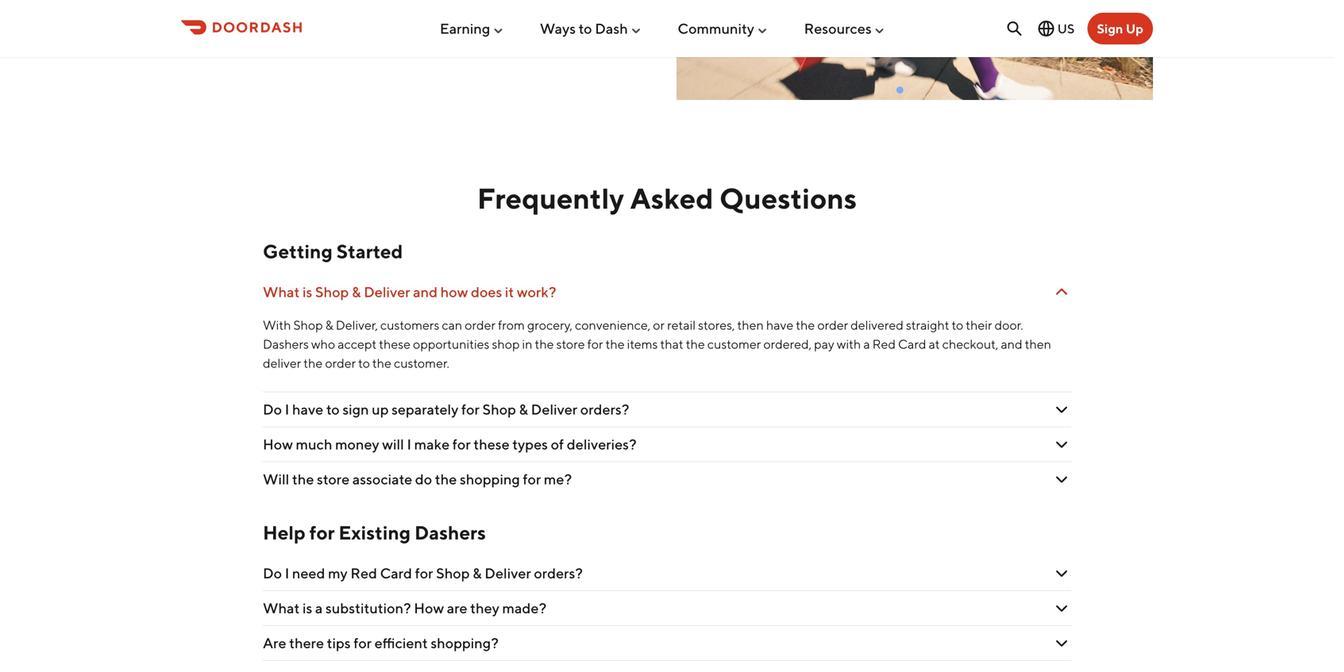 Task type: vqa. For each thing, say whether or not it's contained in the screenshot.
day
no



Task type: locate. For each thing, give the bounding box(es) containing it.
& up types
[[519, 401, 528, 418]]

frequently
[[477, 182, 624, 215]]

the down who
[[304, 356, 323, 371]]

1 vertical spatial is
[[303, 600, 312, 617]]

2 chevron down image from the top
[[1052, 599, 1072, 619]]

chevron down image for deliveries?
[[1052, 435, 1072, 454]]

0 vertical spatial i
[[285, 401, 289, 418]]

1 horizontal spatial how
[[414, 600, 444, 617]]

1 horizontal spatial have
[[766, 318, 794, 333]]

& up who
[[325, 318, 333, 333]]

card left at
[[898, 337, 927, 352]]

1 horizontal spatial store
[[556, 337, 585, 352]]

&
[[352, 284, 361, 301], [325, 318, 333, 333], [519, 401, 528, 418], [473, 565, 482, 582]]

0 vertical spatial red
[[873, 337, 896, 352]]

1 is from the top
[[303, 284, 312, 301]]

do
[[263, 401, 282, 418], [263, 565, 282, 582]]

1 horizontal spatial red
[[873, 337, 896, 352]]

retail
[[667, 318, 696, 333]]

shop up who
[[293, 318, 323, 333]]

what up are
[[263, 600, 300, 617]]

existing
[[339, 522, 411, 545]]

i left need
[[285, 565, 289, 582]]

order
[[465, 318, 496, 333], [818, 318, 848, 333], [325, 356, 356, 371]]

delivered
[[851, 318, 904, 333]]

then
[[738, 318, 764, 333], [1025, 337, 1052, 352]]

1 vertical spatial do
[[263, 565, 282, 582]]

started
[[337, 240, 403, 263]]

customer.
[[394, 356, 449, 371]]

is down getting
[[303, 284, 312, 301]]

1 vertical spatial these
[[474, 436, 510, 453]]

a
[[864, 337, 870, 352], [315, 600, 323, 617]]

i right will
[[407, 436, 411, 453]]

4 chevron down image from the top
[[1052, 564, 1072, 584]]

how left are
[[414, 600, 444, 617]]

ways to dash
[[540, 20, 628, 37]]

0 vertical spatial card
[[898, 337, 927, 352]]

do for do i need my red card for shop & deliver orders?
[[263, 565, 282, 582]]

store down grocery,
[[556, 337, 585, 352]]

0 vertical spatial orders?
[[580, 401, 629, 418]]

shopping
[[460, 471, 520, 488]]

red inside with shop & deliver, customers can order from grocery, convenience, or retail stores, then have the order delivered straight to their door. dashers who accept these opportunities shop in the store for the items that the customer ordered, pay with a red card at checkout, and then deliver the order to the customer.
[[873, 337, 896, 352]]

the right in
[[535, 337, 554, 352]]

of
[[551, 436, 564, 453]]

a right with
[[864, 337, 870, 352]]

i
[[285, 401, 289, 418], [407, 436, 411, 453], [285, 565, 289, 582]]

us
[[1058, 21, 1075, 36]]

card
[[898, 337, 927, 352], [380, 565, 412, 582]]

dx_makethemost_walk image
[[677, 0, 1153, 100]]

0 horizontal spatial and
[[413, 284, 438, 301]]

dashers up do i need my red card for shop & deliver orders?
[[415, 522, 486, 545]]

deliver up "made?" at the bottom
[[485, 565, 531, 582]]

what is a substitution? how are they made?
[[263, 600, 547, 617]]

1 horizontal spatial these
[[474, 436, 510, 453]]

deliver,
[[336, 318, 378, 333]]

are there tips for efficient shopping?
[[263, 635, 499, 652]]

0 horizontal spatial store
[[317, 471, 350, 488]]

2 vertical spatial i
[[285, 565, 289, 582]]

do left need
[[263, 565, 282, 582]]

do
[[415, 471, 432, 488]]

what
[[263, 284, 300, 301], [263, 600, 300, 617]]

0 horizontal spatial card
[[380, 565, 412, 582]]

0 vertical spatial these
[[379, 337, 411, 352]]

how
[[263, 436, 293, 453], [414, 600, 444, 617]]

2 do from the top
[[263, 565, 282, 582]]

store down much
[[317, 471, 350, 488]]

shop
[[315, 284, 349, 301], [293, 318, 323, 333], [483, 401, 516, 418], [436, 565, 470, 582]]

deliver up customers
[[364, 284, 410, 301]]

orders? up "made?" at the bottom
[[534, 565, 583, 582]]

1 do from the top
[[263, 401, 282, 418]]

to
[[579, 20, 592, 37], [952, 318, 964, 333], [358, 356, 370, 371], [326, 401, 340, 418]]

i for sign
[[285, 401, 289, 418]]

are
[[263, 635, 286, 652]]

2 chevron down image from the top
[[1052, 400, 1072, 419]]

these up shopping
[[474, 436, 510, 453]]

chevron down image for deliver
[[1052, 400, 1072, 419]]

1 horizontal spatial and
[[1001, 337, 1023, 352]]

chevron down image
[[1052, 283, 1072, 302], [1052, 400, 1072, 419], [1052, 435, 1072, 454], [1052, 564, 1072, 584]]

the
[[796, 318, 815, 333], [535, 337, 554, 352], [606, 337, 625, 352], [686, 337, 705, 352], [304, 356, 323, 371], [372, 356, 392, 371], [292, 471, 314, 488], [435, 471, 457, 488]]

order right can
[[465, 318, 496, 333]]

3 chevron down image from the top
[[1052, 435, 1072, 454]]

0 horizontal spatial how
[[263, 436, 293, 453]]

a down need
[[315, 600, 323, 617]]

store
[[556, 337, 585, 352], [317, 471, 350, 488]]

dashers inside with shop & deliver, customers can order from grocery, convenience, or retail stores, then have the order delivered straight to their door. dashers who accept these opportunities shop in the store for the items that the customer ordered, pay with a red card at checkout, and then deliver the order to the customer.
[[263, 337, 309, 352]]

dashers up deliver in the bottom left of the page
[[263, 337, 309, 352]]

and down door.
[[1001, 337, 1023, 352]]

sign
[[343, 401, 369, 418]]

0 horizontal spatial these
[[379, 337, 411, 352]]

1 vertical spatial and
[[1001, 337, 1023, 352]]

accept
[[338, 337, 377, 352]]

to left sign
[[326, 401, 340, 418]]

for right help
[[310, 522, 335, 545]]

for up the how much money will i make for these types of deliveries?
[[461, 401, 480, 418]]

and inside with shop & deliver, customers can order from grocery, convenience, or retail stores, then have the order delivered straight to their door. dashers who accept these opportunities shop in the store for the items that the customer ordered, pay with a red card at checkout, and then deliver the order to the customer.
[[1001, 337, 1023, 352]]

i down deliver in the bottom left of the page
[[285, 401, 289, 418]]

for right tips at the bottom of the page
[[354, 635, 372, 652]]

to left dash
[[579, 20, 592, 37]]

2 what from the top
[[263, 600, 300, 617]]

work?
[[517, 284, 556, 301]]

0 vertical spatial store
[[556, 337, 585, 352]]

0 horizontal spatial a
[[315, 600, 323, 617]]

opportunities
[[413, 337, 490, 352]]

money
[[335, 436, 379, 453]]

1 vertical spatial store
[[317, 471, 350, 488]]

then right checkout,
[[1025, 337, 1052, 352]]

chevron down image for orders?
[[1052, 564, 1072, 584]]

0 vertical spatial a
[[864, 337, 870, 352]]

the up the ordered,
[[796, 318, 815, 333]]

1 vertical spatial chevron down image
[[1052, 599, 1072, 619]]

door.
[[995, 318, 1024, 333]]

1 horizontal spatial order
[[465, 318, 496, 333]]

with
[[837, 337, 861, 352]]

0 vertical spatial do
[[263, 401, 282, 418]]

red down delivered
[[873, 337, 896, 352]]

convenience,
[[575, 318, 651, 333]]

customers
[[380, 318, 439, 333]]

1 vertical spatial how
[[414, 600, 444, 617]]

they
[[470, 600, 500, 617]]

or
[[653, 318, 665, 333]]

order down accept
[[325, 356, 356, 371]]

orders? up 'deliveries?'
[[580, 401, 629, 418]]

will
[[382, 436, 404, 453]]

2 is from the top
[[303, 600, 312, 617]]

and left how
[[413, 284, 438, 301]]

1 vertical spatial dashers
[[415, 522, 486, 545]]

deliver up of
[[531, 401, 578, 418]]

these
[[379, 337, 411, 352], [474, 436, 510, 453]]

are
[[447, 600, 468, 617]]

straight
[[906, 318, 950, 333]]

1 horizontal spatial card
[[898, 337, 927, 352]]

the down convenience,
[[606, 337, 625, 352]]

red
[[873, 337, 896, 352], [351, 565, 377, 582]]

0 horizontal spatial red
[[351, 565, 377, 582]]

then up customer
[[738, 318, 764, 333]]

0 vertical spatial is
[[303, 284, 312, 301]]

0 vertical spatial what
[[263, 284, 300, 301]]

how up will
[[263, 436, 293, 453]]

1 what from the top
[[263, 284, 300, 301]]

who
[[311, 337, 335, 352]]

have
[[766, 318, 794, 333], [292, 401, 323, 418]]

1 horizontal spatial dashers
[[415, 522, 486, 545]]

separately
[[392, 401, 459, 418]]

deliver
[[364, 284, 410, 301], [531, 401, 578, 418], [485, 565, 531, 582]]

have up the ordered,
[[766, 318, 794, 333]]

will
[[263, 471, 289, 488]]

do down deliver in the bottom left of the page
[[263, 401, 282, 418]]

2 vertical spatial chevron down image
[[1052, 634, 1072, 653]]

dashers
[[263, 337, 309, 352], [415, 522, 486, 545]]

and
[[413, 284, 438, 301], [1001, 337, 1023, 352]]

have up much
[[292, 401, 323, 418]]

1 vertical spatial have
[[292, 401, 323, 418]]

card up what is a substitution? how are they made?
[[380, 565, 412, 582]]

ways
[[540, 20, 576, 37]]

shopping?
[[431, 635, 499, 652]]

0 vertical spatial have
[[766, 318, 794, 333]]

red right my on the left of the page
[[351, 565, 377, 582]]

these down customers
[[379, 337, 411, 352]]

their
[[966, 318, 992, 333]]

1 horizontal spatial then
[[1025, 337, 1052, 352]]

with
[[263, 318, 291, 333]]

checkout,
[[943, 337, 999, 352]]

chevron down image for made?
[[1052, 599, 1072, 619]]

to left their
[[952, 318, 964, 333]]

1 vertical spatial deliver
[[531, 401, 578, 418]]

order up pay
[[818, 318, 848, 333]]

is
[[303, 284, 312, 301], [303, 600, 312, 617]]

orders?
[[580, 401, 629, 418], [534, 565, 583, 582]]

1 vertical spatial what
[[263, 600, 300, 617]]

ordered,
[[764, 337, 812, 352]]

0 vertical spatial then
[[738, 318, 764, 333]]

what up with
[[263, 284, 300, 301]]

0 vertical spatial chevron down image
[[1052, 470, 1072, 489]]

what for what is a substitution? how are they made?
[[263, 600, 300, 617]]

0 vertical spatial how
[[263, 436, 293, 453]]

made?
[[502, 600, 547, 617]]

associate
[[352, 471, 412, 488]]

is up the there
[[303, 600, 312, 617]]

0 horizontal spatial dashers
[[263, 337, 309, 352]]

for
[[587, 337, 603, 352], [461, 401, 480, 418], [453, 436, 471, 453], [523, 471, 541, 488], [310, 522, 335, 545], [415, 565, 433, 582], [354, 635, 372, 652]]

0 vertical spatial dashers
[[263, 337, 309, 352]]

can
[[442, 318, 462, 333]]

earning
[[440, 20, 490, 37]]

the right that
[[686, 337, 705, 352]]

1 horizontal spatial a
[[864, 337, 870, 352]]

1 chevron down image from the top
[[1052, 470, 1072, 489]]

for down convenience,
[[587, 337, 603, 352]]

the down accept
[[372, 356, 392, 371]]

chevron down image
[[1052, 470, 1072, 489], [1052, 599, 1072, 619], [1052, 634, 1072, 653]]



Task type: describe. For each thing, give the bounding box(es) containing it.
types
[[513, 436, 548, 453]]

questions
[[720, 182, 857, 215]]

pay
[[814, 337, 835, 352]]

sign
[[1097, 21, 1123, 36]]

community link
[[678, 14, 769, 43]]

chevron down image for for
[[1052, 470, 1072, 489]]

have inside with shop & deliver, customers can order from grocery, convenience, or retail stores, then have the order delivered straight to their door. dashers who accept these opportunities shop in the store for the items that the customer ordered, pay with a red card at checkout, and then deliver the order to the customer.
[[766, 318, 794, 333]]

how
[[441, 284, 468, 301]]

is for shop
[[303, 284, 312, 301]]

0 horizontal spatial have
[[292, 401, 323, 418]]

1 vertical spatial a
[[315, 600, 323, 617]]

asked
[[630, 182, 714, 215]]

deliver
[[263, 356, 301, 371]]

need
[[292, 565, 325, 582]]

0 vertical spatial deliver
[[364, 284, 410, 301]]

1 vertical spatial card
[[380, 565, 412, 582]]

getting
[[263, 240, 333, 263]]

sign up
[[1097, 21, 1144, 36]]

it
[[505, 284, 514, 301]]

for right 'make'
[[453, 436, 471, 453]]

getting started
[[263, 240, 403, 263]]

the right do
[[435, 471, 457, 488]]

i for red
[[285, 565, 289, 582]]

1 vertical spatial i
[[407, 436, 411, 453]]

shop up are
[[436, 565, 470, 582]]

& up they
[[473, 565, 482, 582]]

from
[[498, 318, 525, 333]]

1 vertical spatial orders?
[[534, 565, 583, 582]]

does
[[471, 284, 502, 301]]

at
[[929, 337, 940, 352]]

is for a
[[303, 600, 312, 617]]

in
[[522, 337, 533, 352]]

1 vertical spatial then
[[1025, 337, 1052, 352]]

my
[[328, 565, 348, 582]]

me?
[[544, 471, 572, 488]]

shop up types
[[483, 401, 516, 418]]

do for do i have to sign up separately for shop & deliver orders?
[[263, 401, 282, 418]]

ways to dash link
[[540, 14, 642, 43]]

frequently asked questions
[[477, 182, 857, 215]]

up
[[372, 401, 389, 418]]

how much money will i make for these types of deliveries?
[[263, 436, 637, 453]]

globe line image
[[1037, 19, 1056, 38]]

resources
[[804, 20, 872, 37]]

card inside with shop & deliver, customers can order from grocery, convenience, or retail stores, then have the order delivered straight to their door. dashers who accept these opportunities shop in the store for the items that the customer ordered, pay with a red card at checkout, and then deliver the order to the customer.
[[898, 337, 927, 352]]

much
[[296, 436, 332, 453]]

substitution?
[[326, 600, 411, 617]]

customer
[[708, 337, 761, 352]]

for inside with shop & deliver, customers can order from grocery, convenience, or retail stores, then have the order delivered straight to their door. dashers who accept these opportunities shop in the store for the items that the customer ordered, pay with a red card at checkout, and then deliver the order to the customer.
[[587, 337, 603, 352]]

these inside with shop & deliver, customers can order from grocery, convenience, or retail stores, then have the order delivered straight to their door. dashers who accept these opportunities shop in the store for the items that the customer ordered, pay with a red card at checkout, and then deliver the order to the customer.
[[379, 337, 411, 352]]

the right will
[[292, 471, 314, 488]]

0 vertical spatial and
[[413, 284, 438, 301]]

what is shop & deliver and how does it work?
[[263, 284, 556, 301]]

there
[[289, 635, 324, 652]]

do i have to sign up separately for shop & deliver orders?
[[263, 401, 629, 418]]

help
[[263, 522, 306, 545]]

for up what is a substitution? how are they made?
[[415, 565, 433, 582]]

efficient
[[375, 635, 428, 652]]

& up deliver,
[[352, 284, 361, 301]]

2 vertical spatial deliver
[[485, 565, 531, 582]]

with shop & deliver, customers can order from grocery, convenience, or retail stores, then have the order delivered straight to their door. dashers who accept these opportunities shop in the store for the items that the customer ordered, pay with a red card at checkout, and then deliver the order to the customer.
[[263, 318, 1052, 371]]

stores,
[[698, 318, 735, 333]]

deliveries?
[[567, 436, 637, 453]]

shop
[[492, 337, 520, 352]]

0 horizontal spatial then
[[738, 318, 764, 333]]

shop down 'getting started'
[[315, 284, 349, 301]]

sign up button
[[1088, 13, 1153, 44]]

1 vertical spatial red
[[351, 565, 377, 582]]

3 chevron down image from the top
[[1052, 634, 1072, 653]]

make
[[414, 436, 450, 453]]

dash
[[595, 20, 628, 37]]

up
[[1126, 21, 1144, 36]]

will the store associate do the shopping for me?
[[263, 471, 572, 488]]

earning link
[[440, 14, 505, 43]]

& inside with shop & deliver, customers can order from grocery, convenience, or retail stores, then have the order delivered straight to their door. dashers who accept these opportunities shop in the store for the items that the customer ordered, pay with a red card at checkout, and then deliver the order to the customer.
[[325, 318, 333, 333]]

that
[[660, 337, 684, 352]]

do i need my red card for shop & deliver orders?
[[263, 565, 583, 582]]

0 horizontal spatial order
[[325, 356, 356, 371]]

tips
[[327, 635, 351, 652]]

grocery,
[[527, 318, 573, 333]]

resources link
[[804, 14, 886, 43]]

community
[[678, 20, 755, 37]]

what for what is shop & deliver and how does it work?
[[263, 284, 300, 301]]

2 horizontal spatial order
[[818, 318, 848, 333]]

store inside with shop & deliver, customers can order from grocery, convenience, or retail stores, then have the order delivered straight to their door. dashers who accept these opportunities shop in the store for the items that the customer ordered, pay with a red card at checkout, and then deliver the order to the customer.
[[556, 337, 585, 352]]

for left me?
[[523, 471, 541, 488]]

1 chevron down image from the top
[[1052, 283, 1072, 302]]

items
[[627, 337, 658, 352]]

a inside with shop & deliver, customers can order from grocery, convenience, or retail stores, then have the order delivered straight to their door. dashers who accept these opportunities shop in the store for the items that the customer ordered, pay with a red card at checkout, and then deliver the order to the customer.
[[864, 337, 870, 352]]

shop inside with shop & deliver, customers can order from grocery, convenience, or retail stores, then have the order delivered straight to their door. dashers who accept these opportunities shop in the store for the items that the customer ordered, pay with a red card at checkout, and then deliver the order to the customer.
[[293, 318, 323, 333]]

help for existing dashers
[[263, 522, 486, 545]]

to down accept
[[358, 356, 370, 371]]



